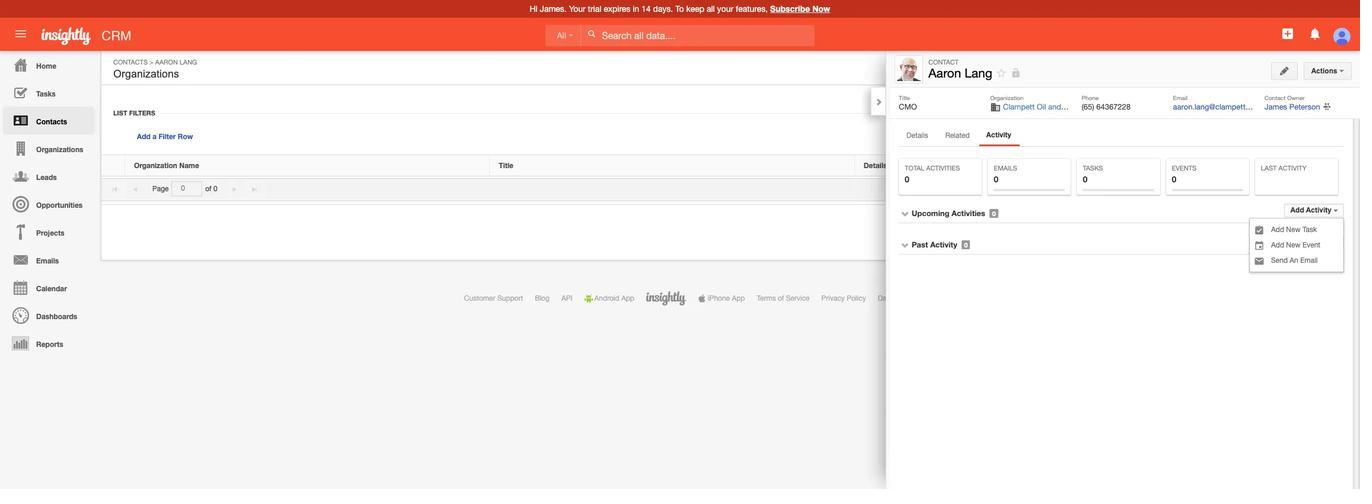 Task type: vqa. For each thing, say whether or not it's contained in the screenshot.
rate in Average open rate 0.00% (0)
no



Task type: describe. For each thing, give the bounding box(es) containing it.
emails link
[[3, 246, 95, 274]]

support
[[497, 295, 523, 303]]

emails for emails
[[36, 257, 59, 266]]

add inside button
[[1268, 64, 1282, 72]]

opportunities link
[[3, 190, 95, 218]]

related link
[[938, 128, 978, 146]]

organization for organization name
[[134, 161, 177, 170]]

terms
[[757, 295, 776, 303]]

customer support link
[[464, 295, 523, 303]]

opportunities
[[36, 201, 83, 210]]

actions button
[[1304, 62, 1352, 80]]

gas,
[[1064, 103, 1080, 111]]

add a filter row
[[137, 132, 193, 141]]

organizations inside "link"
[[36, 145, 83, 154]]

new for task
[[1287, 226, 1301, 234]]

dashboards
[[36, 313, 77, 321]]

actions
[[1312, 67, 1340, 75]]

terms of service link
[[757, 295, 810, 303]]

a
[[153, 132, 157, 141]]

hi
[[530, 4, 538, 14]]

row containing organization name
[[101, 155, 1330, 177]]

event
[[1303, 241, 1321, 250]]

link inside button
[[1284, 64, 1299, 72]]

phone
[[1082, 94, 1099, 101]]

notifications image
[[1308, 27, 1322, 41]]

upcoming
[[912, 209, 950, 218]]

privacy policy
[[822, 295, 866, 303]]

all link
[[545, 25, 581, 46]]

contacts for contacts > aaron lang organizations
[[113, 59, 148, 66]]

peterson
[[1290, 103, 1321, 111]]

task
[[1303, 226, 1317, 234]]

total activities 0
[[905, 165, 960, 184]]

title for title
[[499, 161, 514, 170]]

data
[[878, 295, 893, 303]]

add down add new task
[[1291, 238, 1305, 246]]

and
[[1048, 103, 1061, 111]]

activities for total activities 0
[[926, 165, 960, 172]]

1 horizontal spatial contacts link
[[113, 59, 148, 66]]

organizations button
[[111, 66, 182, 82]]

>
[[150, 59, 153, 66]]

title cmo
[[899, 94, 917, 111]]

name
[[179, 161, 199, 170]]

0 horizontal spatial of
[[205, 185, 211, 193]]

data processing addendum
[[878, 295, 967, 303]]

james peterson
[[1265, 103, 1321, 111]]

add new event link
[[1250, 238, 1344, 253]]

add link
[[1268, 64, 1299, 72]]

oil
[[1037, 103, 1046, 111]]

email aaron.lang@clampett.com
[[1173, 94, 1263, 111]]

14
[[642, 4, 651, 14]]

all
[[557, 31, 566, 40]]

your
[[569, 4, 586, 14]]

organizations inside contacts > aaron lang organizations
[[113, 68, 179, 80]]

activity for 'past activity' link
[[930, 240, 958, 250]]

white image
[[588, 30, 596, 38]]

contact for contact
[[929, 59, 959, 66]]

events
[[1172, 165, 1197, 172]]

last
[[1261, 165, 1277, 172]]

reports link
[[3, 330, 95, 358]]

customer support
[[464, 295, 523, 303]]

in
[[633, 4, 639, 14]]

send an email link
[[1250, 253, 1344, 269]]

policy
[[847, 295, 866, 303]]

list
[[113, 109, 127, 117]]

created
[[1245, 161, 1272, 170]]

privacy policy link
[[822, 295, 866, 303]]

reports
[[36, 340, 63, 349]]

1 vertical spatial contacts link
[[3, 107, 95, 135]]

android
[[595, 295, 619, 303]]

your
[[717, 4, 734, 14]]

add activity for upcoming activities
[[1291, 206, 1332, 215]]

days.
[[653, 4, 673, 14]]

lang inside contacts > aaron lang organizations
[[180, 59, 197, 66]]

add new task link
[[1250, 222, 1344, 238]]

iphone app link
[[698, 295, 745, 303]]

past
[[912, 240, 928, 250]]

expires
[[604, 4, 631, 14]]

phone (65) 64367228
[[1082, 94, 1131, 111]]

projects link
[[3, 218, 95, 246]]

leads
[[36, 173, 57, 182]]

emails 0
[[994, 165, 1018, 184]]

projects
[[36, 229, 64, 238]]

all
[[707, 4, 715, 14]]

blog
[[535, 295, 550, 303]]

1 horizontal spatial email
[[1301, 257, 1318, 265]]

android app
[[595, 295, 635, 303]]

list filters
[[113, 109, 155, 117]]

add a filter row link
[[137, 132, 193, 141]]

title for title cmo
[[899, 94, 910, 101]]

0 inside emails 0
[[994, 174, 999, 184]]

api
[[562, 295, 573, 303]]

navigation containing home
[[0, 51, 95, 358]]



Task type: locate. For each thing, give the bounding box(es) containing it.
0 vertical spatial email
[[1173, 94, 1188, 101]]

add new task
[[1271, 226, 1317, 234]]

james
[[1265, 103, 1288, 111]]

data processing addendum link
[[878, 295, 967, 303]]

iphone app
[[708, 295, 745, 303]]

(65)
[[1082, 103, 1095, 111]]

0 inside "events 0"
[[1172, 174, 1177, 184]]

organizations down >
[[113, 68, 179, 80]]

of right page
[[205, 185, 211, 193]]

1 vertical spatial title
[[499, 161, 514, 170]]

1 vertical spatial organizations
[[36, 145, 83, 154]]

0 vertical spatial chevron down image
[[901, 210, 910, 218]]

add activity down the task
[[1291, 238, 1332, 246]]

organization
[[991, 94, 1024, 101], [134, 161, 177, 170]]

0 vertical spatial organizations
[[113, 68, 179, 80]]

privacy
[[822, 295, 845, 303]]

activity down clampett at the top right
[[987, 130, 1012, 139]]

link
[[1284, 64, 1299, 72], [1229, 161, 1243, 170]]

contacts > aaron lang organizations
[[113, 59, 197, 80]]

subscribe
[[770, 4, 810, 14]]

total
[[905, 165, 925, 172]]

add up the add new task link
[[1291, 206, 1305, 215]]

contacts left >
[[113, 59, 148, 66]]

new down add new task
[[1287, 241, 1301, 250]]

organization name
[[134, 161, 199, 170]]

link created
[[1229, 161, 1272, 170]]

contact image
[[897, 58, 921, 81]]

past activity
[[912, 240, 958, 250]]

1 horizontal spatial emails
[[994, 165, 1018, 172]]

aaron.lang@clampett.com
[[1173, 103, 1263, 111]]

app for android app
[[621, 295, 635, 303]]

0 vertical spatial of
[[205, 185, 211, 193]]

2 add activity from the top
[[1291, 238, 1332, 246]]

aaron.lang@clampett.com link
[[1173, 103, 1263, 111]]

activity for activities 'add activity' button
[[1306, 206, 1332, 215]]

1 vertical spatial details
[[864, 161, 887, 170]]

terms of service
[[757, 295, 810, 303]]

activity up the task
[[1306, 206, 1332, 215]]

0 vertical spatial tasks
[[36, 90, 56, 98]]

link up owner
[[1284, 64, 1299, 72]]

upcoming activities link
[[912, 209, 986, 218]]

add activity up the task
[[1291, 206, 1332, 215]]

1 vertical spatial contacts
[[36, 117, 67, 126]]

1 vertical spatial email
[[1301, 257, 1318, 265]]

contact
[[929, 59, 959, 66], [1265, 94, 1286, 101]]

organizations
[[113, 68, 179, 80], [36, 145, 83, 154]]

activity link
[[979, 128, 1019, 145]]

add new event
[[1271, 241, 1321, 250]]

0 vertical spatial new
[[1287, 226, 1301, 234]]

add activity for past activity
[[1291, 238, 1332, 246]]

activities right total
[[926, 165, 960, 172]]

1 horizontal spatial aaron
[[929, 66, 961, 80]]

email inside "email aaron.lang@clampett.com"
[[1173, 94, 1188, 101]]

details link
[[899, 128, 936, 146]]

1 vertical spatial chevron down image
[[901, 241, 910, 250]]

contacts for contacts
[[36, 117, 67, 126]]

0 horizontal spatial contact
[[929, 59, 959, 66]]

contact for contact owner
[[1265, 94, 1286, 101]]

contacts up organizations "link"
[[36, 117, 67, 126]]

1 vertical spatial organization
[[134, 161, 177, 170]]

details
[[907, 132, 928, 140], [864, 161, 887, 170]]

1 horizontal spatial link
[[1284, 64, 1299, 72]]

activities for upcoming activities
[[952, 209, 986, 218]]

chevron down image
[[901, 210, 910, 218], [901, 241, 910, 250]]

link left created
[[1229, 161, 1243, 170]]

emails for emails 0
[[994, 165, 1018, 172]]

1 horizontal spatial app
[[732, 295, 745, 303]]

1 new from the top
[[1287, 226, 1301, 234]]

record permissions image
[[1011, 66, 1022, 80]]

addendum
[[932, 295, 967, 303]]

organization for organization
[[991, 94, 1024, 101]]

add up add new event
[[1271, 226, 1285, 234]]

chevron down image for upcoming activities
[[901, 210, 910, 218]]

0 vertical spatial organization
[[991, 94, 1024, 101]]

tasks for tasks 0
[[1083, 165, 1103, 172]]

title
[[899, 94, 910, 101], [499, 161, 514, 170]]

activities
[[926, 165, 960, 172], [952, 209, 986, 218]]

1 horizontal spatial tasks
[[1083, 165, 1103, 172]]

of
[[205, 185, 211, 193], [778, 295, 784, 303]]

blog link
[[535, 295, 550, 303]]

aaron right contact 'image' at the right
[[929, 66, 961, 80]]

organizations link
[[3, 135, 95, 162]]

0 inside total activities 0
[[905, 174, 910, 184]]

64367228
[[1097, 103, 1131, 111]]

0 horizontal spatial aaron
[[155, 59, 178, 66]]

lang
[[180, 59, 197, 66], [965, 66, 993, 80]]

email up 'aaron.lang@clampett.com' link
[[1173, 94, 1188, 101]]

add activity button down the task
[[1285, 235, 1344, 249]]

send an email
[[1271, 257, 1318, 265]]

app for iphone app
[[732, 295, 745, 303]]

1 vertical spatial contact
[[1265, 94, 1286, 101]]

contact right contact 'image' at the right
[[929, 59, 959, 66]]

activity for 'add activity' button associated with activity
[[1306, 238, 1332, 246]]

1 add activity from the top
[[1291, 206, 1332, 215]]

0 vertical spatial contacts link
[[113, 59, 148, 66]]

contacts link left >
[[113, 59, 148, 66]]

0 vertical spatial add activity
[[1291, 206, 1332, 215]]

0 vertical spatial contacts
[[113, 59, 148, 66]]

0 vertical spatial details
[[907, 132, 928, 140]]

iphone
[[708, 295, 730, 303]]

0 vertical spatial emails
[[994, 165, 1018, 172]]

1 horizontal spatial lang
[[965, 66, 993, 80]]

0 horizontal spatial organizations
[[36, 145, 83, 154]]

singapore
[[1082, 103, 1117, 111]]

james peterson link
[[1265, 103, 1321, 111]]

add activity
[[1291, 206, 1332, 215], [1291, 238, 1332, 246]]

add activity button for activities
[[1285, 204, 1344, 218]]

0 horizontal spatial app
[[621, 295, 635, 303]]

aaron lang link
[[155, 59, 197, 66]]

2 new from the top
[[1287, 241, 1301, 250]]

0 horizontal spatial details
[[864, 161, 887, 170]]

1 vertical spatial emails
[[36, 257, 59, 266]]

tasks for tasks
[[36, 90, 56, 98]]

activity down the task
[[1306, 238, 1332, 246]]

add activity button up the task
[[1285, 204, 1344, 218]]

contacts
[[113, 59, 148, 66], [36, 117, 67, 126]]

now
[[813, 4, 831, 14]]

1 vertical spatial activities
[[952, 209, 986, 218]]

dashboards link
[[3, 302, 95, 330]]

0 inside tasks 0
[[1083, 174, 1088, 184]]

0 horizontal spatial email
[[1173, 94, 1188, 101]]

home link
[[3, 51, 95, 79]]

contacts inside contacts > aaron lang organizations
[[113, 59, 148, 66]]

follow image
[[996, 68, 1007, 79]]

of right terms
[[778, 295, 784, 303]]

title inside row
[[499, 161, 514, 170]]

1 vertical spatial link
[[1229, 161, 1243, 170]]

Search all data.... text field
[[581, 25, 815, 46]]

organizations up leads link
[[36, 145, 83, 154]]

clampett
[[1003, 103, 1035, 111]]

organization up page
[[134, 161, 177, 170]]

2 add activity button from the top
[[1285, 235, 1344, 249]]

events 0
[[1172, 165, 1197, 184]]

app right android
[[621, 295, 635, 303]]

activity right last
[[1279, 165, 1307, 172]]

0 vertical spatial contact
[[929, 59, 959, 66]]

column header
[[101, 155, 125, 177]]

aaron right >
[[155, 59, 178, 66]]

1 vertical spatial of
[[778, 295, 784, 303]]

customer
[[464, 295, 496, 303]]

tasks link
[[3, 79, 95, 107]]

0 horizontal spatial title
[[499, 161, 514, 170]]

new up add new event
[[1287, 226, 1301, 234]]

add activity button for activity
[[1285, 235, 1344, 249]]

1 vertical spatial tasks
[[1083, 165, 1103, 172]]

filters
[[129, 109, 155, 117]]

1 chevron down image from the top
[[901, 210, 910, 218]]

0 horizontal spatial tasks
[[36, 90, 56, 98]]

add left 'a'
[[137, 132, 151, 141]]

1 vertical spatial add activity
[[1291, 238, 1332, 246]]

contacts link down home
[[3, 107, 95, 135]]

change record owner image
[[1324, 102, 1331, 113]]

1 horizontal spatial title
[[899, 94, 910, 101]]

an
[[1290, 257, 1299, 265]]

1 horizontal spatial organization
[[991, 94, 1024, 101]]

link inside row
[[1229, 161, 1243, 170]]

aaron
[[155, 59, 178, 66], [929, 66, 961, 80]]

chevron down image left past
[[901, 241, 910, 250]]

emails up calendar link
[[36, 257, 59, 266]]

row
[[101, 155, 1330, 177]]

details down cmo
[[907, 132, 928, 140]]

processing
[[895, 295, 930, 303]]

add activity button
[[1285, 204, 1344, 218], [1285, 235, 1344, 249]]

0 horizontal spatial emails
[[36, 257, 59, 266]]

add link button
[[1261, 59, 1306, 77]]

tasks 0
[[1083, 165, 1103, 184]]

aaron lang
[[929, 66, 993, 80]]

1 app from the left
[[621, 295, 635, 303]]

activities inside total activities 0
[[926, 165, 960, 172]]

0 vertical spatial title
[[899, 94, 910, 101]]

to
[[676, 4, 684, 14]]

aaron inside contacts > aaron lang organizations
[[155, 59, 178, 66]]

emails down the activity link
[[994, 165, 1018, 172]]

1 horizontal spatial contact
[[1265, 94, 1286, 101]]

0 horizontal spatial organization
[[134, 161, 177, 170]]

chevron right image
[[875, 98, 883, 106]]

organization up clampett at the top right
[[991, 94, 1024, 101]]

add
[[1268, 64, 1282, 72], [137, 132, 151, 141], [1291, 206, 1305, 215], [1271, 226, 1285, 234], [1291, 238, 1305, 246], [1271, 241, 1285, 250]]

crm
[[102, 28, 131, 43]]

add up contact owner
[[1268, 64, 1282, 72]]

1 horizontal spatial of
[[778, 295, 784, 303]]

lang right >
[[180, 59, 197, 66]]

details inside row
[[864, 161, 887, 170]]

email right the an
[[1301, 257, 1318, 265]]

home
[[36, 62, 56, 71]]

page
[[152, 185, 169, 193]]

hi james. your trial expires in 14 days. to keep all your features, subscribe now
[[530, 4, 831, 14]]

0 vertical spatial add activity button
[[1285, 204, 1344, 218]]

contact up james
[[1265, 94, 1286, 101]]

filter
[[159, 132, 176, 141]]

0 horizontal spatial link
[[1229, 161, 1243, 170]]

1 vertical spatial new
[[1287, 241, 1301, 250]]

clampett oil and gas, singapore link
[[1003, 103, 1117, 111]]

1 horizontal spatial details
[[907, 132, 928, 140]]

navigation
[[0, 51, 95, 358]]

emails
[[994, 165, 1018, 172], [36, 257, 59, 266]]

organization inside row
[[134, 161, 177, 170]]

2 chevron down image from the top
[[901, 241, 910, 250]]

title inside title cmo
[[899, 94, 910, 101]]

trial
[[588, 4, 602, 14]]

2 app from the left
[[732, 295, 745, 303]]

add up send
[[1271, 241, 1285, 250]]

lang left follow icon
[[965, 66, 993, 80]]

1 horizontal spatial contacts
[[113, 59, 148, 66]]

chevron down image for past activity
[[901, 241, 910, 250]]

chevron down image left upcoming
[[901, 210, 910, 218]]

tasks
[[36, 90, 56, 98], [1083, 165, 1103, 172]]

1 add activity button from the top
[[1285, 204, 1344, 218]]

activity right past
[[930, 240, 958, 250]]

james.
[[540, 4, 567, 14]]

clampett oil and gas, singapore
[[1003, 103, 1117, 111]]

new for event
[[1287, 241, 1301, 250]]

0 vertical spatial link
[[1284, 64, 1299, 72]]

details left total
[[864, 161, 887, 170]]

1 vertical spatial add activity button
[[1285, 235, 1344, 249]]

app right the iphone at the right of page
[[732, 295, 745, 303]]

calendar link
[[3, 274, 95, 302]]

0 horizontal spatial contacts link
[[3, 107, 95, 135]]

0 horizontal spatial lang
[[180, 59, 197, 66]]

send
[[1271, 257, 1288, 265]]

0 horizontal spatial contacts
[[36, 117, 67, 126]]

activities right upcoming
[[952, 209, 986, 218]]

cmo
[[899, 103, 917, 111]]

0 vertical spatial activities
[[926, 165, 960, 172]]

1 horizontal spatial organizations
[[113, 68, 179, 80]]

contacts inside "link"
[[36, 117, 67, 126]]



